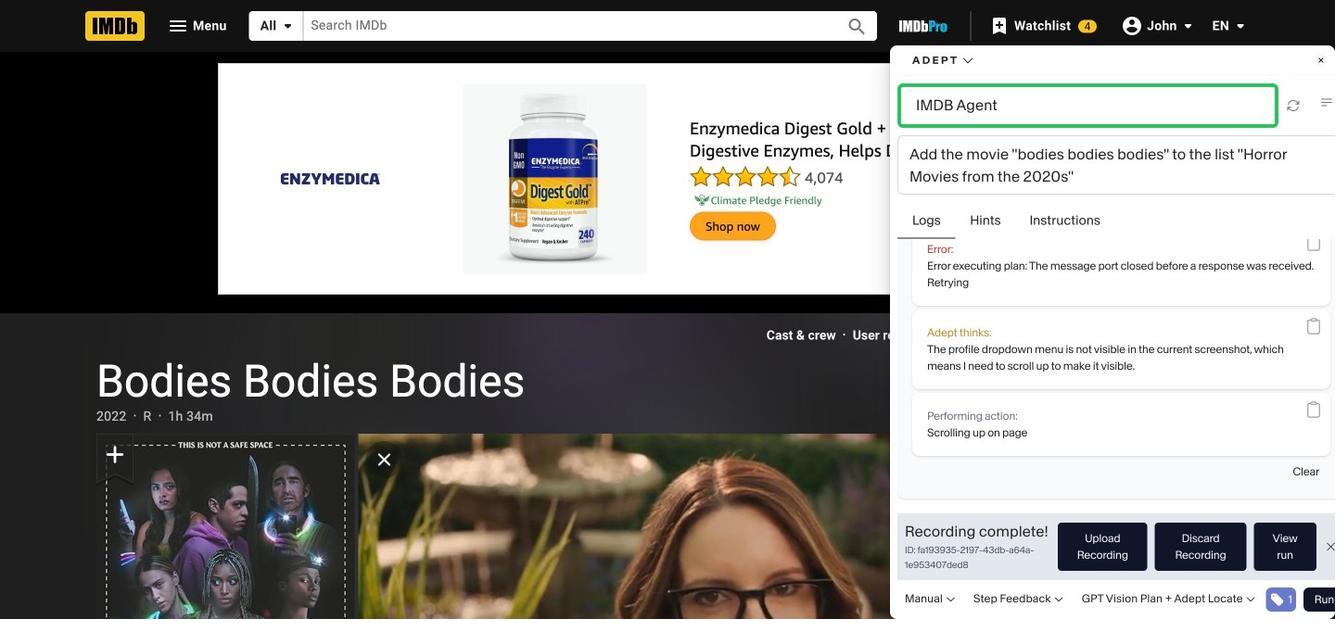 Task type: locate. For each thing, give the bounding box(es) containing it.
0 horizontal spatial arrow drop down image
[[277, 15, 299, 37]]

account circle image
[[1122, 15, 1144, 37]]

2 arrow drop down image from the left
[[1230, 15, 1252, 37]]

dismiss player image
[[373, 449, 395, 471]]

None field
[[304, 11, 826, 40]]

1 horizontal spatial group
[[358, 434, 1042, 620]]

None search field
[[249, 11, 877, 41]]

categories image
[[1119, 325, 1141, 347]]

0 horizontal spatial group
[[96, 434, 355, 620]]

watch official trailer 2 element
[[358, 434, 1042, 620]]

arrow drop down image
[[1178, 15, 1200, 37], [1192, 386, 1214, 408]]

submit search image
[[846, 16, 869, 38]]

1 horizontal spatial arrow drop down image
[[1230, 15, 1252, 37]]

group
[[358, 434, 1042, 620], [96, 434, 355, 620]]

arrow drop down image
[[277, 15, 299, 37], [1230, 15, 1252, 37]]



Task type: vqa. For each thing, say whether or not it's contained in the screenshot.
Advertisement 'element'
yes



Task type: describe. For each thing, give the bounding box(es) containing it.
1 arrow drop down image from the left
[[277, 15, 299, 37]]

1 vertical spatial arrow drop down image
[[1192, 386, 1214, 408]]

advertisement element
[[218, 63, 1118, 295]]

share on social media image
[[1228, 325, 1250, 347]]

pete davidson, lee pace, chase sui wonders, amandla stenberg, rachel sennott, maria bakalova, and myha'la in bodies bodies bodies (2022) image
[[96, 436, 355, 620]]

Search IMDb text field
[[304, 11, 826, 40]]

menu image
[[167, 15, 189, 37]]

when a group of rich 20-somethings plan a hurricane party at a remote family mansion, a party game turns deadly in this fresh and funny look at backstabbing, fake friends, and one party gone very, very wrong. image
[[358, 434, 1042, 620]]

watchlist image
[[989, 15, 1011, 37]]

video autoplay preference image
[[1003, 451, 1025, 473]]

home image
[[85, 11, 145, 41]]

video player application
[[358, 434, 1042, 620]]

0 vertical spatial arrow drop down image
[[1178, 15, 1200, 37]]



